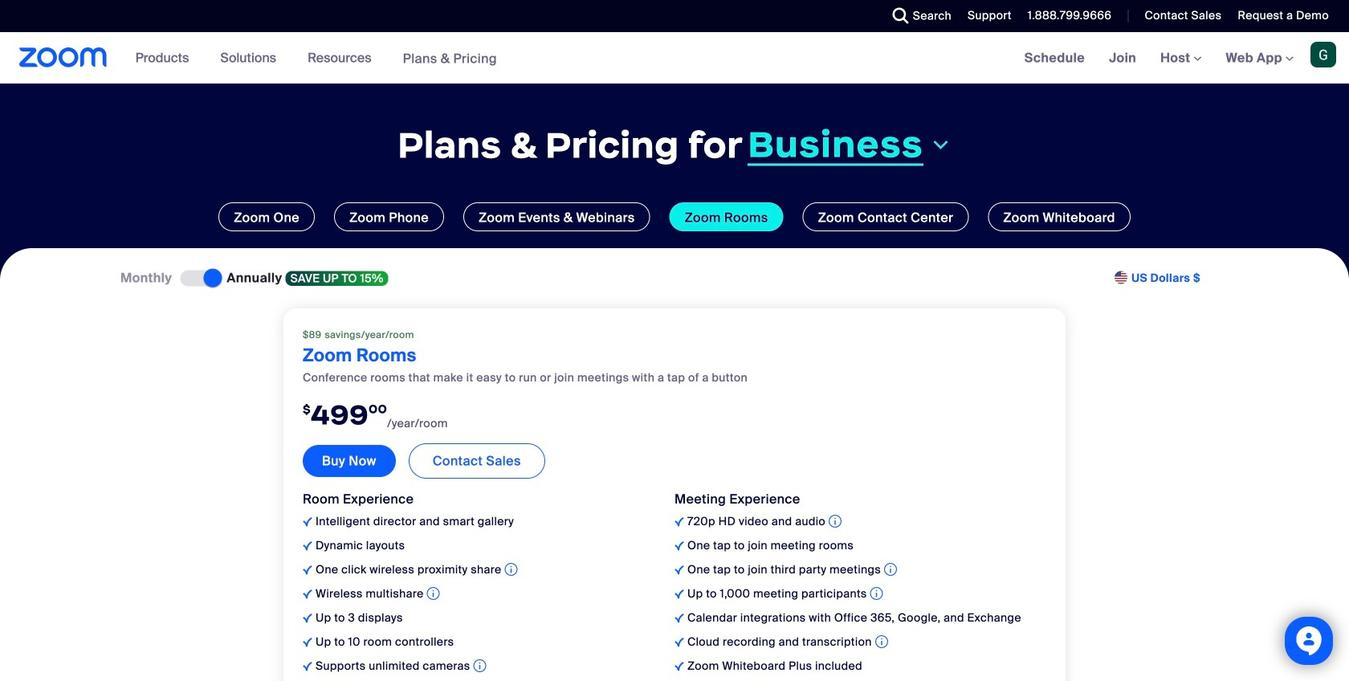 Task type: describe. For each thing, give the bounding box(es) containing it.
zoom logo image
[[19, 47, 107, 67]]

down image
[[930, 135, 952, 155]]

product information navigation
[[123, 32, 509, 85]]



Task type: locate. For each thing, give the bounding box(es) containing it.
banner
[[0, 32, 1350, 85]]

meetings navigation
[[1013, 32, 1350, 85]]

tabs of zoom services tab list
[[24, 202, 1325, 231]]

profile picture image
[[1311, 42, 1337, 67]]

main content
[[0, 32, 1350, 681]]



Task type: vqa. For each thing, say whether or not it's contained in the screenshot.
chat
no



